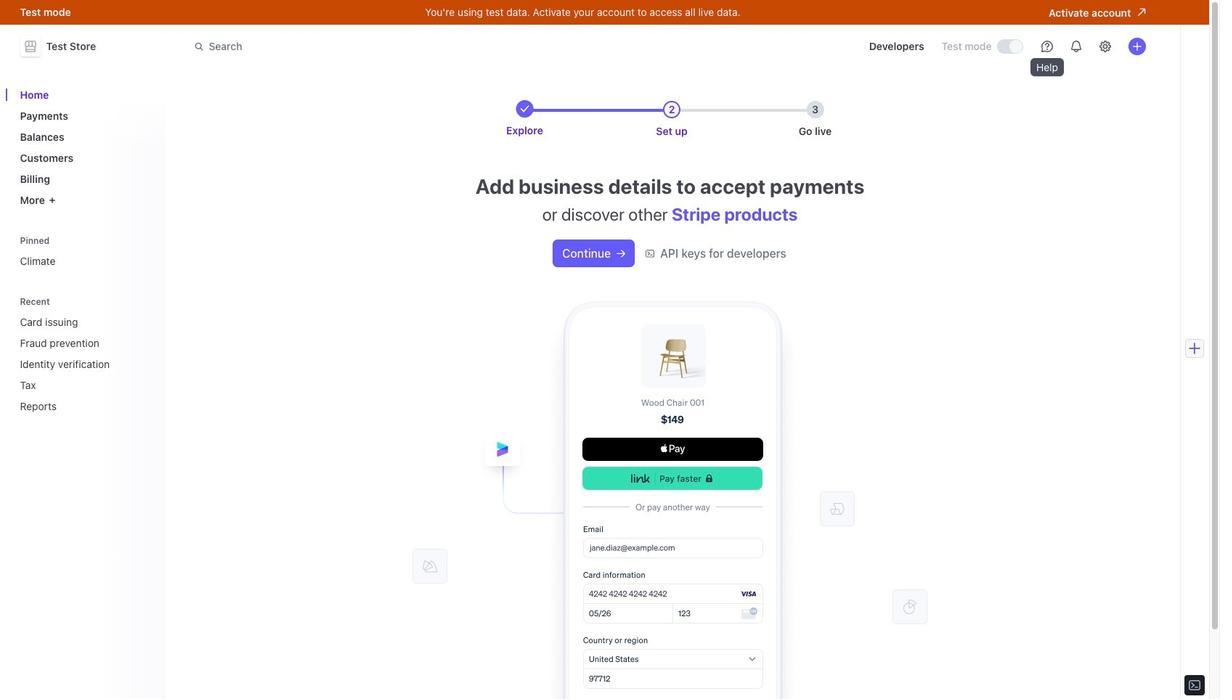 Task type: vqa. For each thing, say whether or not it's contained in the screenshot.
Search Text Box
yes



Task type: describe. For each thing, give the bounding box(es) containing it.
Test mode checkbox
[[997, 40, 1022, 53]]

clear history image
[[142, 297, 151, 306]]

settings image
[[1099, 41, 1111, 52]]

pinned element
[[14, 231, 157, 273]]

notifications image
[[1070, 41, 1082, 52]]

2 recent element from the top
[[14, 310, 157, 418]]

1 recent element from the top
[[14, 292, 157, 418]]



Task type: locate. For each thing, give the bounding box(es) containing it.
svg image
[[617, 249, 625, 258]]

Search text field
[[186, 33, 595, 60]]

core navigation links element
[[14, 83, 157, 212]]

recent element
[[14, 292, 157, 418], [14, 310, 157, 418]]

tooltip
[[1031, 58, 1064, 76]]

None search field
[[186, 33, 595, 60]]

help image
[[1041, 41, 1053, 52]]

edit pins image
[[142, 236, 151, 245]]



